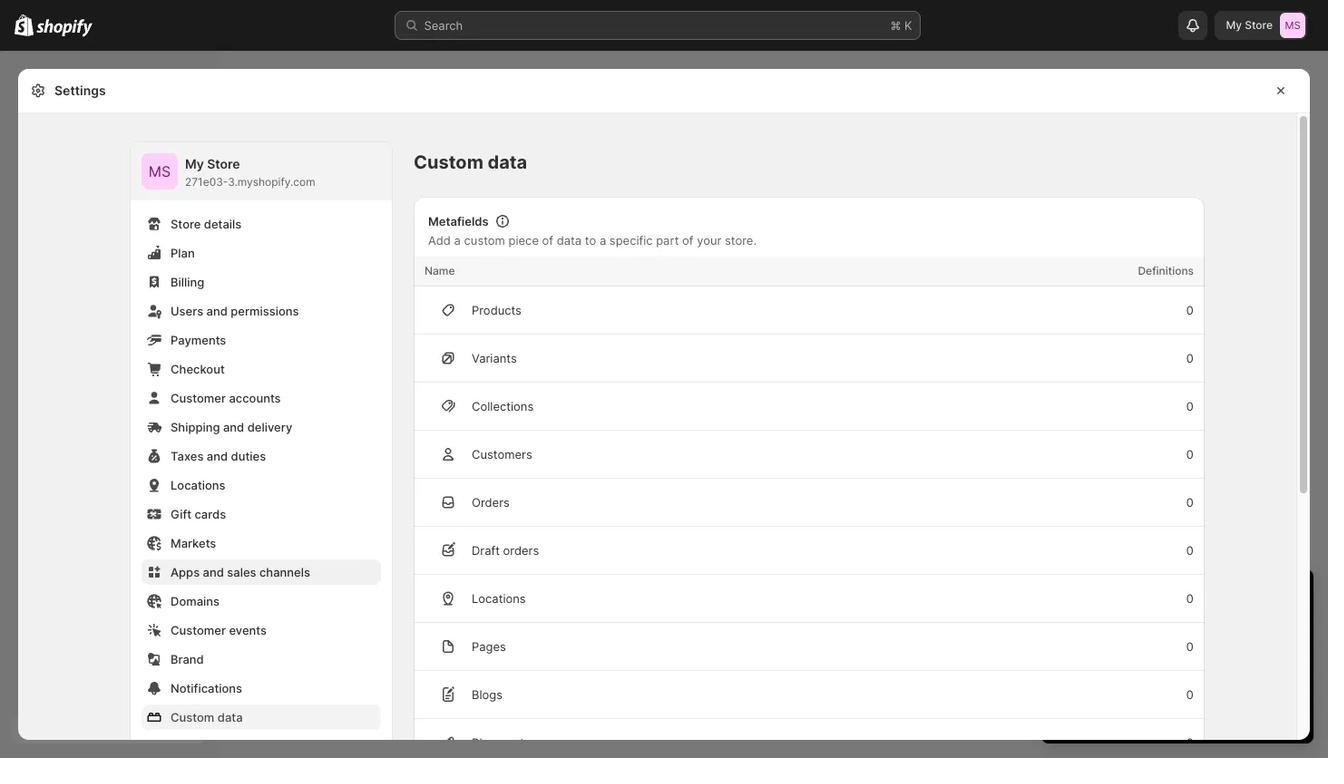 Task type: describe. For each thing, give the bounding box(es) containing it.
k
[[905, 18, 913, 33]]

taxes
[[171, 449, 204, 464]]

customize
[[1206, 655, 1263, 670]]

users and permissions
[[171, 304, 299, 319]]

trial
[[1219, 586, 1251, 608]]

settings
[[54, 83, 106, 98]]

your inside to customize your online store and add bonus features
[[1267, 655, 1291, 670]]

channels
[[260, 565, 310, 580]]

brand link
[[142, 647, 381, 673]]

1 horizontal spatial to
[[1101, 619, 1112, 634]]

0 vertical spatial store
[[1124, 655, 1153, 670]]

and for duties
[[207, 449, 228, 464]]

store for my store 271e03-3.myshopify.com
[[207, 156, 240, 172]]

taxes and duties link
[[142, 444, 381, 469]]

0 for orders
[[1187, 496, 1195, 510]]

0 vertical spatial custom
[[414, 152, 484, 173]]

sales
[[227, 565, 256, 580]]

2 horizontal spatial a
[[1116, 619, 1122, 634]]

languages
[[171, 740, 233, 754]]

and for sales
[[203, 565, 224, 580]]

1 of from the left
[[542, 233, 554, 248]]

0 for blogs
[[1187, 688, 1195, 703]]

customer events
[[171, 624, 267, 638]]

markets link
[[142, 531, 381, 556]]

app
[[1100, 655, 1121, 670]]

customer accounts link
[[142, 386, 381, 411]]

blog posts
[[472, 736, 531, 751]]

shipping and delivery
[[171, 420, 293, 435]]

events
[[229, 624, 267, 638]]

checkout link
[[142, 357, 381, 382]]

duties
[[231, 449, 266, 464]]

0 vertical spatial data
[[488, 152, 528, 173]]

locations inside shop settings menu element
[[171, 478, 226, 493]]

taxes and duties
[[171, 449, 266, 464]]

days
[[1077, 586, 1118, 608]]

store details link
[[142, 211, 381, 237]]

store details
[[171, 217, 242, 231]]

pick your plan link
[[1060, 701, 1296, 726]]

pick your plan
[[1142, 706, 1215, 720]]

data inside shop settings menu element
[[218, 711, 243, 725]]

permissions
[[231, 304, 299, 319]]

my store image
[[142, 153, 178, 190]]

shipping
[[171, 420, 220, 435]]

customer for customer accounts
[[171, 391, 226, 406]]

3 days left in your trial button
[[1042, 570, 1314, 608]]

$50
[[1075, 655, 1097, 670]]

2 horizontal spatial data
[[557, 233, 582, 248]]

switch
[[1060, 619, 1098, 634]]

store inside to customize your online store and add bonus features
[[1111, 674, 1140, 688]]

get:
[[1204, 619, 1226, 634]]

left
[[1123, 586, 1151, 608]]

notifications link
[[142, 676, 381, 702]]

2 of from the left
[[683, 233, 694, 248]]

domains link
[[142, 589, 381, 615]]

0 for draft orders
[[1187, 544, 1195, 558]]

posts
[[500, 736, 531, 751]]

in
[[1156, 586, 1171, 608]]

pick
[[1142, 706, 1164, 720]]

orders
[[472, 496, 510, 510]]

0 for locations
[[1187, 592, 1195, 606]]

features
[[1230, 674, 1275, 688]]

customer accounts
[[171, 391, 281, 406]]

part
[[656, 233, 679, 248]]

definitions
[[1139, 264, 1195, 278]]

billing link
[[142, 270, 381, 295]]

1 horizontal spatial custom data
[[414, 152, 528, 173]]

draft
[[472, 544, 500, 558]]

online
[[1075, 674, 1108, 688]]

⌘
[[891, 18, 902, 33]]

bonus
[[1192, 674, 1226, 688]]

custom inside shop settings menu element
[[171, 711, 215, 725]]

add a custom piece of data to a specific part of your store.
[[428, 233, 757, 248]]

3 inside dropdown button
[[1060, 586, 1072, 608]]

shopify image
[[15, 14, 34, 36]]

plan link
[[142, 241, 381, 266]]

my for my store 271e03-3.myshopify.com
[[185, 156, 204, 172]]

271e03-
[[185, 175, 228, 189]]

for
[[1156, 637, 1171, 652]]

1 horizontal spatial 3
[[1100, 637, 1107, 652]]

first 3 months for $1/month
[[1075, 637, 1227, 652]]

users
[[171, 304, 203, 319]]

billing
[[171, 275, 204, 290]]

apps
[[171, 565, 200, 580]]

custom data inside shop settings menu element
[[171, 711, 243, 725]]

your inside settings dialog
[[697, 233, 722, 248]]

plan inside the pick your plan link
[[1193, 706, 1215, 720]]

to customize your online store and add bonus features
[[1075, 655, 1291, 688]]

my for my store
[[1227, 18, 1243, 32]]

metafields
[[428, 214, 489, 229]]

cards
[[195, 507, 226, 522]]

1 horizontal spatial locations
[[472, 592, 526, 606]]

my store 271e03-3.myshopify.com
[[185, 156, 316, 189]]

blogs
[[472, 688, 503, 703]]

my store image
[[1281, 13, 1306, 38]]



Task type: vqa. For each thing, say whether or not it's contained in the screenshot.
0 corresponding to Orders
yes



Task type: locate. For each thing, give the bounding box(es) containing it.
custom up the 'metafields'
[[414, 152, 484, 173]]

locations up gift cards
[[171, 478, 226, 493]]

pages
[[472, 640, 506, 654]]

0 vertical spatial customer
[[171, 391, 226, 406]]

9 0 from the top
[[1187, 688, 1195, 703]]

and down customer accounts on the bottom of the page
[[223, 420, 244, 435]]

variants
[[472, 351, 517, 366]]

add
[[428, 233, 451, 248]]

⌘ k
[[891, 18, 913, 33]]

my
[[1227, 18, 1243, 32], [185, 156, 204, 172]]

8 0 from the top
[[1187, 640, 1195, 654]]

store.
[[725, 233, 757, 248]]

0 vertical spatial locations
[[171, 478, 226, 493]]

shop settings menu element
[[131, 143, 392, 759]]

orders
[[503, 544, 539, 558]]

to left specific
[[585, 233, 597, 248]]

store down months
[[1124, 655, 1153, 670]]

your left store.
[[697, 233, 722, 248]]

paid
[[1126, 619, 1150, 634]]

3 days left in your trial element
[[1042, 617, 1314, 744]]

0 vertical spatial 3
[[1060, 586, 1072, 608]]

first
[[1075, 637, 1097, 652]]

6 0 from the top
[[1187, 544, 1195, 558]]

1 horizontal spatial custom
[[414, 152, 484, 173]]

a right add
[[454, 233, 461, 248]]

and left "add"
[[1143, 674, 1164, 688]]

2 vertical spatial data
[[218, 711, 243, 725]]

custom data up the 'metafields'
[[414, 152, 528, 173]]

1 vertical spatial customer
[[171, 624, 226, 638]]

name
[[425, 264, 455, 278]]

0 horizontal spatial custom
[[171, 711, 215, 725]]

gift cards
[[171, 507, 226, 522]]

0 vertical spatial my
[[1227, 18, 1243, 32]]

of right part
[[683, 233, 694, 248]]

plan up for
[[1153, 619, 1177, 634]]

data
[[488, 152, 528, 173], [557, 233, 582, 248], [218, 711, 243, 725]]

2 customer from the top
[[171, 624, 226, 638]]

payments link
[[142, 328, 381, 353]]

0 vertical spatial to
[[585, 233, 597, 248]]

products
[[472, 303, 522, 318]]

1 vertical spatial store
[[207, 156, 240, 172]]

brand
[[171, 653, 204, 667]]

store up 271e03-
[[207, 156, 240, 172]]

1 horizontal spatial a
[[600, 233, 607, 248]]

blog
[[472, 736, 497, 751]]

0 horizontal spatial of
[[542, 233, 554, 248]]

0 vertical spatial custom data
[[414, 152, 528, 173]]

to right switch
[[1101, 619, 1112, 634]]

1 vertical spatial plan
[[1193, 706, 1215, 720]]

2 0 from the top
[[1187, 351, 1195, 366]]

locations
[[171, 478, 226, 493], [472, 592, 526, 606]]

0 horizontal spatial to
[[585, 233, 597, 248]]

4 0 from the top
[[1187, 447, 1195, 462]]

customer down checkout
[[171, 391, 226, 406]]

languages link
[[142, 734, 381, 759]]

1 vertical spatial locations
[[472, 592, 526, 606]]

1 0 from the top
[[1187, 303, 1195, 318]]

locations down draft orders
[[472, 592, 526, 606]]

0 vertical spatial store
[[1246, 18, 1273, 32]]

a
[[454, 233, 461, 248], [600, 233, 607, 248], [1116, 619, 1122, 634]]

shopify image
[[37, 19, 93, 37]]

$1/month
[[1175, 637, 1227, 652]]

dialog
[[1318, 69, 1329, 741]]

1 vertical spatial data
[[557, 233, 582, 248]]

a left specific
[[600, 233, 607, 248]]

2 vertical spatial store
[[171, 217, 201, 231]]

to down $1/month
[[1192, 655, 1203, 670]]

3.myshopify.com
[[228, 175, 316, 189]]

ms button
[[142, 153, 178, 190]]

locations link
[[142, 473, 381, 498]]

and inside to customize your online store and add bonus features
[[1143, 674, 1164, 688]]

7 0 from the top
[[1187, 592, 1195, 606]]

months
[[1111, 637, 1153, 652]]

1 horizontal spatial store
[[207, 156, 240, 172]]

store left my store icon
[[1246, 18, 1273, 32]]

my left my store icon
[[1227, 18, 1243, 32]]

your inside dropdown button
[[1176, 586, 1214, 608]]

and inside "link"
[[203, 565, 224, 580]]

plan
[[171, 246, 195, 261]]

a left paid
[[1116, 619, 1122, 634]]

and for delivery
[[223, 420, 244, 435]]

custom
[[464, 233, 505, 248]]

3 days left in your trial
[[1060, 586, 1251, 608]]

gift
[[171, 507, 192, 522]]

0 horizontal spatial locations
[[171, 478, 226, 493]]

piece
[[509, 233, 539, 248]]

switch to a paid plan and get:
[[1060, 619, 1226, 634]]

0 for pages
[[1187, 640, 1195, 654]]

credit
[[1156, 655, 1188, 670]]

plan down the bonus
[[1193, 706, 1215, 720]]

your right in on the right bottom
[[1176, 586, 1214, 608]]

custom data
[[414, 152, 528, 173], [171, 711, 243, 725]]

store
[[1124, 655, 1153, 670], [1111, 674, 1140, 688]]

3 left days
[[1060, 586, 1072, 608]]

gift cards link
[[142, 502, 381, 527]]

customer down domains
[[171, 624, 226, 638]]

and right 'apps'
[[203, 565, 224, 580]]

custom up languages
[[171, 711, 215, 725]]

1 vertical spatial custom
[[171, 711, 215, 725]]

markets
[[171, 536, 216, 551]]

details
[[204, 217, 242, 231]]

checkout
[[171, 362, 225, 377]]

your right pick
[[1166, 706, 1190, 720]]

to inside settings dialog
[[585, 233, 597, 248]]

5 0 from the top
[[1187, 496, 1195, 510]]

2 horizontal spatial to
[[1192, 655, 1203, 670]]

and right users
[[207, 304, 228, 319]]

0 horizontal spatial data
[[218, 711, 243, 725]]

1 horizontal spatial plan
[[1193, 706, 1215, 720]]

apps and sales channels
[[171, 565, 310, 580]]

and
[[207, 304, 228, 319], [223, 420, 244, 435], [207, 449, 228, 464], [203, 565, 224, 580], [1180, 619, 1201, 634], [1143, 674, 1164, 688]]

0 horizontal spatial a
[[454, 233, 461, 248]]

1 vertical spatial store
[[1111, 674, 1140, 688]]

10 0 from the top
[[1187, 736, 1195, 751]]

1 vertical spatial 3
[[1100, 637, 1107, 652]]

1 horizontal spatial my
[[1227, 18, 1243, 32]]

0 for blog posts
[[1187, 736, 1195, 751]]

to inside to customize your online store and add bonus features
[[1192, 655, 1203, 670]]

1 horizontal spatial data
[[488, 152, 528, 173]]

3 right first
[[1100, 637, 1107, 652]]

store for my store
[[1246, 18, 1273, 32]]

domains
[[171, 595, 220, 609]]

apps and sales channels link
[[142, 560, 381, 585]]

$50 app store credit link
[[1075, 655, 1188, 670]]

store down $50 app store credit link at the right
[[1111, 674, 1140, 688]]

customer
[[171, 391, 226, 406], [171, 624, 226, 638]]

store up plan
[[171, 217, 201, 231]]

search
[[424, 18, 463, 33]]

draft orders
[[472, 544, 539, 558]]

accounts
[[229, 391, 281, 406]]

0
[[1187, 303, 1195, 318], [1187, 351, 1195, 366], [1187, 399, 1195, 414], [1187, 447, 1195, 462], [1187, 496, 1195, 510], [1187, 544, 1195, 558], [1187, 592, 1195, 606], [1187, 640, 1195, 654], [1187, 688, 1195, 703], [1187, 736, 1195, 751]]

specific
[[610, 233, 653, 248]]

add
[[1167, 674, 1189, 688]]

payments
[[171, 333, 226, 348]]

customer events link
[[142, 618, 381, 644]]

delivery
[[248, 420, 293, 435]]

0 horizontal spatial store
[[171, 217, 201, 231]]

custom
[[414, 152, 484, 173], [171, 711, 215, 725]]

0 horizontal spatial 3
[[1060, 586, 1072, 608]]

3
[[1060, 586, 1072, 608], [1100, 637, 1107, 652]]

and up $1/month
[[1180, 619, 1201, 634]]

my inside the my store 271e03-3.myshopify.com
[[185, 156, 204, 172]]

0 horizontal spatial plan
[[1153, 619, 1177, 634]]

plan
[[1153, 619, 1177, 634], [1193, 706, 1215, 720]]

0 for variants
[[1187, 351, 1195, 366]]

and right taxes
[[207, 449, 228, 464]]

1 vertical spatial custom data
[[171, 711, 243, 725]]

0 vertical spatial plan
[[1153, 619, 1177, 634]]

2 horizontal spatial store
[[1246, 18, 1273, 32]]

1 customer from the top
[[171, 391, 226, 406]]

0 horizontal spatial my
[[185, 156, 204, 172]]

1 vertical spatial to
[[1101, 619, 1112, 634]]

0 horizontal spatial custom data
[[171, 711, 243, 725]]

collections
[[472, 399, 534, 414]]

customer for customer events
[[171, 624, 226, 638]]

0 for collections
[[1187, 399, 1195, 414]]

my up 271e03-
[[185, 156, 204, 172]]

data down notifications
[[218, 711, 243, 725]]

my store
[[1227, 18, 1273, 32]]

your up the features
[[1267, 655, 1291, 670]]

settings dialog
[[18, 69, 1311, 759]]

custom data down notifications
[[171, 711, 243, 725]]

2 vertical spatial to
[[1192, 655, 1203, 670]]

notifications
[[171, 682, 242, 696]]

0 for products
[[1187, 303, 1195, 318]]

and for permissions
[[207, 304, 228, 319]]

customers
[[472, 447, 533, 462]]

store inside the my store 271e03-3.myshopify.com
[[207, 156, 240, 172]]

to
[[585, 233, 597, 248], [1101, 619, 1112, 634], [1192, 655, 1203, 670]]

data up the 'metafields'
[[488, 152, 528, 173]]

of right "piece"
[[542, 233, 554, 248]]

3 0 from the top
[[1187, 399, 1195, 414]]

shipping and delivery link
[[142, 415, 381, 440]]

1 horizontal spatial of
[[683, 233, 694, 248]]

data right "piece"
[[557, 233, 582, 248]]

custom data link
[[142, 705, 381, 731]]

1 vertical spatial my
[[185, 156, 204, 172]]

0 for customers
[[1187, 447, 1195, 462]]



